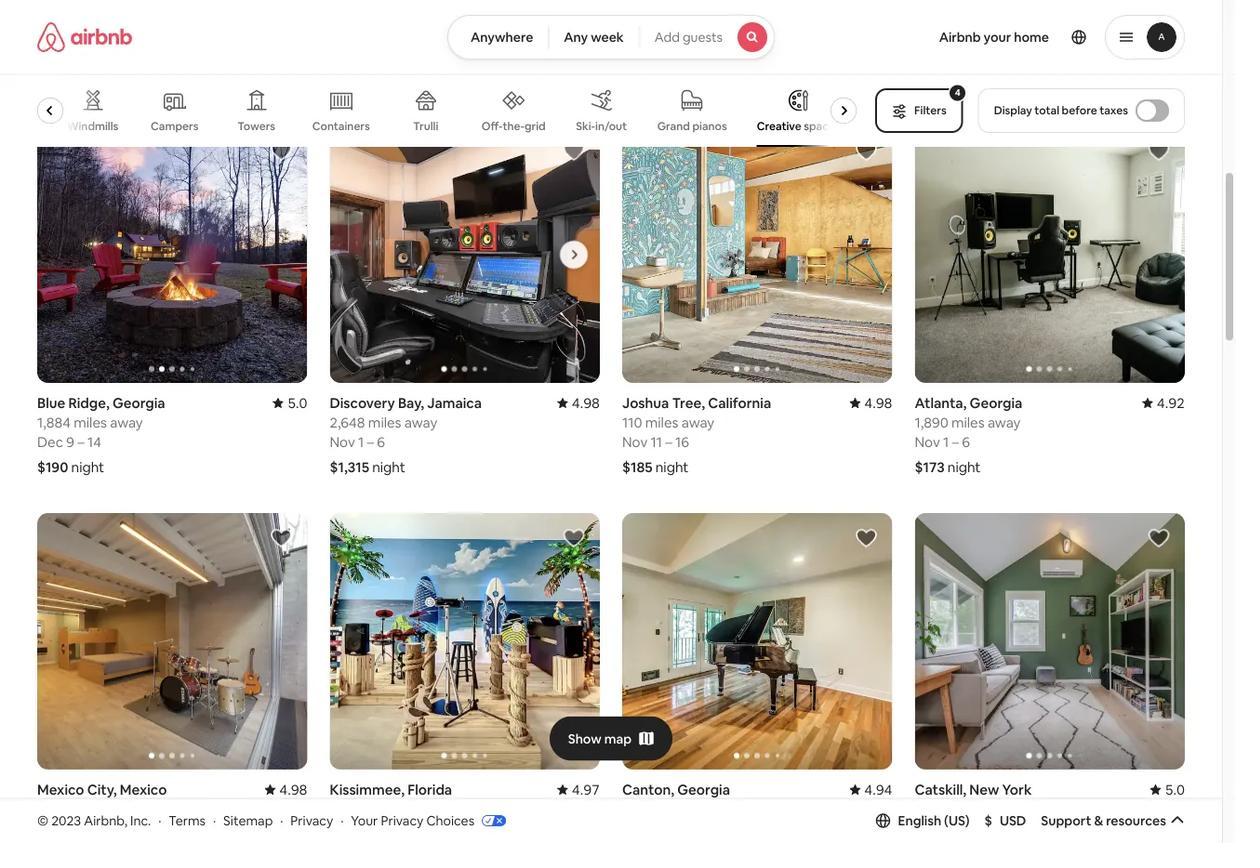 Task type: describe. For each thing, give the bounding box(es) containing it.
add guests
[[655, 29, 723, 46]]

add to wishlist: canton, georgia image
[[855, 527, 878, 550]]

1 privacy from the left
[[291, 813, 333, 829]]

add to wishlist: mexico city, mexico image
[[270, 527, 293, 550]]

1 inside the atlanta, georgia 1,890 miles away nov 1 – 6 $173 night
[[943, 433, 949, 451]]

2,137
[[330, 800, 361, 818]]

miles inside kissimmee, florida 2,137 miles away nov 25 – 30
[[364, 800, 397, 818]]

discovery bay, jamaica 2,648 miles away nov 1 – 6 $1,315 night
[[330, 394, 482, 476]]

110 miles away
[[915, 26, 1007, 45]]

your privacy choices link
[[351, 813, 506, 831]]

1 horizontal spatial 5.0 out of 5 average rating image
[[1150, 781, 1185, 799]]

4.92
[[1157, 394, 1185, 412]]

5 for 2,431
[[66, 46, 73, 64]]

night inside the atlanta, georgia 1,890 miles away nov 1 – 6 $173 night
[[948, 458, 981, 476]]

5.0 for the right 5.0 out of 5 average rating icon
[[1165, 781, 1185, 799]]

blue
[[37, 394, 65, 412]]

$173
[[915, 458, 945, 476]]

blue ridge, georgia 1,884 miles away dec 9 – 14 $190 night
[[37, 394, 165, 476]]

add to wishlist: atlanta, georgia image
[[1148, 140, 1170, 163]]

– for joshua tree, california 110 miles away nov 11 – 16 $185 night
[[665, 433, 672, 451]]

spaces
[[804, 119, 841, 133]]

away inside mexico city, mexico 1,446 miles away nov 4 – 9
[[110, 800, 143, 818]]

4.92 out of 5 average rating image
[[1142, 394, 1185, 412]]

atlanta,
[[915, 394, 967, 412]]

away inside catskill, new york 2,431 miles away nov 5 – 10 $325 night
[[109, 26, 142, 45]]

display total before taxes
[[994, 103, 1128, 118]]

map
[[604, 731, 632, 747]]

$325
[[37, 71, 69, 89]]

nashville, tennessee
[[330, 7, 464, 25]]

3 · from the left
[[280, 813, 283, 829]]

catskill, new york 2,430 miles away nov 5 – 10
[[915, 781, 1032, 838]]

$304 night
[[915, 71, 984, 89]]

$832 night
[[330, 71, 398, 89]]

miles inside the atlanta, georgia 1,890 miles away nov 1 – 6 $173 night
[[951, 413, 985, 431]]

11
[[651, 433, 662, 451]]

add to wishlist: discovery bay, jamaica image
[[563, 140, 585, 163]]

4.96
[[1157, 7, 1185, 25]]

away inside blue ridge, georgia 1,884 miles away dec 9 – 14 $190 night
[[110, 413, 143, 431]]

1,890
[[915, 413, 948, 431]]

group for canton, georgia
[[622, 513, 892, 770]]

new for 2,430
[[969, 781, 999, 799]]

discovery
[[330, 394, 395, 412]]

nov inside the atlanta, georgia 1,890 miles away nov 1 – 6 $173 night
[[915, 433, 940, 451]]

1 mexico from the left
[[37, 781, 84, 799]]

creative
[[757, 119, 802, 133]]

– for blue ridge, georgia 1,884 miles away dec 9 – 14 $190 night
[[77, 433, 84, 451]]

miles inside canton, georgia 1,884 miles away
[[659, 800, 692, 818]]

2,648
[[330, 413, 365, 431]]

30
[[387, 820, 403, 838]]

– inside covington, georgia 1,919 miles away feb 18 – 23 $259 night
[[666, 46, 673, 64]]

covington, georgia 1,919 miles away feb 18 – 23 $259 night
[[622, 7, 751, 89]]

23
[[676, 46, 692, 64]]

nov for mexico city, mexico 1,446 miles away nov 4 – 9
[[37, 820, 63, 838]]

tree,
[[672, 394, 705, 412]]

off-the-grid
[[482, 119, 546, 133]]

catskill, new york 2,431 miles away nov 5 – 10 $325 night
[[37, 7, 154, 89]]

(us)
[[944, 813, 970, 829]]

english (us)
[[898, 813, 970, 829]]

$304
[[915, 71, 948, 89]]

2 mexico from the left
[[120, 781, 167, 799]]

catskill, for 2,430
[[915, 781, 967, 799]]

catskill, for 2,431
[[37, 7, 89, 25]]

tennessee
[[394, 7, 464, 25]]

airbnb
[[939, 29, 981, 46]]

english
[[898, 813, 941, 829]]

joshua
[[622, 394, 669, 412]]

25
[[358, 820, 374, 838]]

anywhere
[[471, 29, 533, 46]]

miles inside blue ridge, georgia 1,884 miles away dec 9 – 14 $190 night
[[74, 413, 107, 431]]

privacy link
[[291, 813, 333, 829]]

group for kissimmee, florida
[[330, 513, 600, 770]]

– for discovery bay, jamaica 2,648 miles away nov 1 – 6 $1,315 night
[[367, 433, 374, 451]]

1,446
[[37, 800, 70, 818]]

away inside the atlanta, georgia 1,890 miles away nov 1 – 6 $173 night
[[988, 413, 1021, 431]]

miles inside discovery bay, jamaica 2,648 miles away nov 1 – 6 $1,315 night
[[368, 413, 401, 431]]

english (us) button
[[876, 813, 970, 829]]

1,884 inside blue ridge, georgia 1,884 miles away dec 9 – 14 $190 night
[[37, 413, 71, 431]]

any
[[564, 29, 588, 46]]

add to wishlist: catskill, new york image
[[1148, 527, 1170, 550]]

group for mexico city, mexico
[[37, 513, 307, 770]]

&
[[1094, 813, 1103, 829]]

total
[[1035, 103, 1059, 118]]

airbnb your home link
[[928, 18, 1060, 57]]

nov for catskill, new york 2,431 miles away nov 5 – 10 $325 night
[[37, 46, 63, 64]]

nov for discovery bay, jamaica 2,648 miles away nov 1 – 6 $1,315 night
[[330, 433, 355, 451]]

airbnb your home
[[939, 29, 1049, 46]]

– inside the atlanta, georgia 1,890 miles away nov 1 – 6 $173 night
[[952, 433, 959, 451]]

miles inside mexico city, mexico 1,446 miles away nov 4 – 9
[[73, 800, 107, 818]]

nashville,
[[330, 7, 391, 25]]

support & resources button
[[1041, 813, 1185, 829]]

georgia inside blue ridge, georgia 1,884 miles away dec 9 – 14 $190 night
[[112, 394, 165, 412]]

usd
[[1000, 813, 1026, 829]]

4.98 out of 5 average rating image for jamaica
[[557, 394, 600, 412]]

joshua tree, california 110 miles away nov 11 – 16 $185 night
[[622, 394, 771, 476]]

1 horizontal spatial 110
[[915, 26, 935, 45]]

4.99 out of 5 average rating image
[[557, 7, 600, 25]]

show
[[568, 731, 602, 747]]

any week button
[[548, 15, 640, 60]]

canton, georgia 1,884 miles away
[[622, 781, 730, 818]]

group for discovery bay, jamaica
[[330, 126, 600, 383]]

nov for joshua tree, california 110 miles away nov 11 – 16 $185 night
[[622, 433, 648, 451]]

ski-
[[576, 119, 596, 133]]

georgia for canton, georgia 1,884 miles away
[[677, 781, 730, 799]]

terms
[[169, 813, 206, 829]]

©
[[37, 813, 48, 829]]

miles inside catskill, new york 2,431 miles away nov 5 – 10 $325 night
[[73, 26, 106, 45]]

$190
[[37, 458, 68, 476]]

2 privacy from the left
[[381, 813, 423, 829]]

ridge,
[[68, 394, 110, 412]]

kissimmee,
[[330, 781, 405, 799]]

5 for 2,430
[[943, 820, 951, 838]]

4.97
[[572, 781, 600, 799]]

filters
[[914, 103, 947, 118]]

– inside kissimmee, florida 2,137 miles away nov 25 – 30
[[377, 820, 384, 838]]

canton,
[[622, 781, 674, 799]]

night inside joshua tree, california 110 miles away nov 11 – 16 $185 night
[[655, 458, 689, 476]]

profile element
[[797, 0, 1185, 74]]

georgia for atlanta, georgia 1,890 miles away nov 1 – 6 $173 night
[[970, 394, 1022, 412]]

add
[[655, 29, 680, 46]]



Task type: vqa. For each thing, say whether or not it's contained in the screenshot.
Spanish
no



Task type: locate. For each thing, give the bounding box(es) containing it.
– right 18
[[666, 46, 673, 64]]

1 vertical spatial 5
[[943, 820, 951, 838]]

18
[[649, 46, 663, 64]]

– down atlanta,
[[952, 433, 959, 451]]

filters button
[[875, 88, 963, 133]]

9 right 4
[[87, 820, 95, 838]]

0 horizontal spatial 5.0 out of 5 average rating image
[[273, 394, 307, 412]]

4.98 for california
[[864, 394, 892, 412]]

0 vertical spatial 5
[[66, 46, 73, 64]]

0 horizontal spatial catskill,
[[37, 7, 89, 25]]

0 vertical spatial 110
[[915, 26, 935, 45]]

away inside canton, georgia 1,884 miles away
[[695, 800, 728, 818]]

9 right dec
[[66, 433, 74, 451]]

0 vertical spatial 9
[[66, 433, 74, 451]]

york inside catskill, new york 2,431 miles away nov 5 – 10 $325 night
[[125, 7, 154, 25]]

4.98 out of 5 average rating image
[[264, 781, 307, 799]]

nov down 2,648
[[330, 433, 355, 451]]

group
[[0, 74, 864, 147], [37, 126, 307, 383], [330, 126, 600, 383], [622, 126, 892, 383], [915, 126, 1185, 383], [37, 513, 307, 770], [330, 513, 600, 770], [622, 513, 892, 770], [915, 513, 1185, 770]]

0 vertical spatial 5.0 out of 5 average rating image
[[273, 394, 307, 412]]

york inside catskill, new york 2,430 miles away nov 5 – 10
[[1002, 781, 1032, 799]]

1 vertical spatial 110
[[622, 413, 642, 431]]

9 inside blue ridge, georgia 1,884 miles away dec 9 – 14 $190 night
[[66, 433, 74, 451]]

– inside mexico city, mexico 1,446 miles away nov 4 – 9
[[77, 820, 84, 838]]

mexico up 1,446 on the bottom left of the page
[[37, 781, 84, 799]]

1 vertical spatial 10
[[964, 820, 978, 838]]

home
[[1014, 29, 1049, 46]]

privacy right 25 at the left bottom of the page
[[381, 813, 423, 829]]

towers
[[238, 119, 276, 133]]

5.0 left discovery
[[288, 394, 307, 412]]

night inside catskill, new york 2,431 miles away nov 5 – 10 $325 night
[[72, 71, 105, 89]]

nov down 2,431
[[37, 46, 63, 64]]

miles inside covington, georgia 1,919 miles away feb 18 – 23 $259 night
[[656, 26, 689, 45]]

4.97 out of 5 average rating image
[[557, 781, 600, 799]]

georgia
[[698, 7, 751, 25], [112, 394, 165, 412], [970, 394, 1022, 412], [677, 781, 730, 799]]

2 1 from the left
[[943, 433, 949, 451]]

trulli
[[414, 119, 439, 133]]

catskill, up 2,430
[[915, 781, 967, 799]]

6 inside the atlanta, georgia 1,890 miles away nov 1 – 6 $173 night
[[962, 433, 970, 451]]

display
[[994, 103, 1032, 118]]

night
[[72, 71, 105, 89], [365, 71, 398, 89], [657, 71, 691, 89], [951, 71, 984, 89], [71, 458, 104, 476], [372, 458, 405, 476], [655, 458, 689, 476], [948, 458, 981, 476]]

0 horizontal spatial new
[[92, 7, 122, 25]]

6 down atlanta,
[[962, 433, 970, 451]]

0 horizontal spatial 110
[[622, 413, 642, 431]]

14
[[87, 433, 101, 451]]

– for catskill, new york 2,430 miles away nov 5 – 10
[[954, 820, 961, 838]]

110 inside joshua tree, california 110 miles away nov 11 – 16 $185 night
[[622, 413, 642, 431]]

1 horizontal spatial 5
[[943, 820, 951, 838]]

1 horizontal spatial new
[[969, 781, 999, 799]]

0 horizontal spatial mexico
[[37, 781, 84, 799]]

1 horizontal spatial catskill,
[[915, 781, 967, 799]]

1 horizontal spatial mexico
[[120, 781, 167, 799]]

1,884 inside canton, georgia 1,884 miles away
[[622, 800, 656, 818]]

york for 2,431 miles away
[[125, 7, 154, 25]]

georgia right ridge,
[[112, 394, 165, 412]]

$
[[985, 813, 992, 829]]

1 horizontal spatial 6
[[962, 433, 970, 451]]

nov inside kissimmee, florida 2,137 miles away nov 25 – 30
[[330, 820, 355, 838]]

1,884 down canton,
[[622, 800, 656, 818]]

0 horizontal spatial 4.98 out of 5 average rating image
[[557, 394, 600, 412]]

night down 14
[[71, 458, 104, 476]]

· left the your
[[341, 813, 344, 829]]

4 · from the left
[[341, 813, 344, 829]]

–
[[76, 46, 83, 64], [666, 46, 673, 64], [77, 433, 84, 451], [367, 433, 374, 451], [665, 433, 672, 451], [952, 433, 959, 451], [77, 820, 84, 838], [377, 820, 384, 838], [954, 820, 961, 838]]

4.99
[[572, 7, 600, 25]]

0 vertical spatial new
[[92, 7, 122, 25]]

bay,
[[398, 394, 424, 412]]

1
[[358, 433, 364, 451], [943, 433, 949, 451]]

catskill, inside catskill, new york 2,431 miles away nov 5 – 10 $325 night
[[37, 7, 89, 25]]

night right $325 on the left
[[72, 71, 105, 89]]

nov inside discovery bay, jamaica 2,648 miles away nov 1 – 6 $1,315 night
[[330, 433, 355, 451]]

2 4.98 out of 5 average rating image from the left
[[849, 394, 892, 412]]

none search field containing anywhere
[[447, 15, 775, 60]]

1 horizontal spatial 10
[[964, 820, 978, 838]]

5 inside catskill, new york 2,431 miles away nov 5 – 10 $325 night
[[66, 46, 73, 64]]

1 horizontal spatial privacy
[[381, 813, 423, 829]]

1 vertical spatial 5.0
[[1165, 781, 1185, 799]]

1 down 1,890 at the right of page
[[943, 433, 949, 451]]

catskill, inside catskill, new york 2,430 miles away nov 5 – 10
[[915, 781, 967, 799]]

2 · from the left
[[213, 813, 216, 829]]

2,430
[[915, 800, 950, 818]]

airbnb,
[[84, 813, 127, 829]]

night right $1,315
[[372, 458, 405, 476]]

group for joshua tree, california
[[622, 126, 892, 383]]

miles inside joshua tree, california 110 miles away nov 11 – 16 $185 night
[[645, 413, 678, 431]]

nov left 4
[[37, 820, 63, 838]]

new inside catskill, new york 2,431 miles away nov 5 – 10 $325 night
[[92, 7, 122, 25]]

nov down 2,430
[[915, 820, 940, 838]]

110 down joshua
[[622, 413, 642, 431]]

night inside blue ridge, georgia 1,884 miles away dec 9 – 14 $190 night
[[71, 458, 104, 476]]

georgia right atlanta,
[[970, 394, 1022, 412]]

– left $
[[954, 820, 961, 838]]

away inside covington, georgia 1,919 miles away feb 18 – 23 $259 night
[[692, 26, 725, 45]]

1 inside discovery bay, jamaica 2,648 miles away nov 1 – 6 $1,315 night
[[358, 433, 364, 451]]

4.98 out of 5 average rating image for california
[[849, 394, 892, 412]]

1 6 from the left
[[377, 433, 385, 451]]

grand
[[658, 119, 690, 133]]

1 vertical spatial new
[[969, 781, 999, 799]]

inc.
[[130, 813, 151, 829]]

nov for catskill, new york 2,430 miles away nov 5 – 10
[[915, 820, 940, 838]]

– inside blue ridge, georgia 1,884 miles away dec 9 – 14 $190 night
[[77, 433, 84, 451]]

the-
[[503, 119, 525, 133]]

© 2023 airbnb, inc. ·
[[37, 813, 161, 829]]

10 up windmills
[[86, 46, 101, 64]]

– inside catskill, new york 2,430 miles away nov 5 – 10
[[954, 820, 961, 838]]

6 inside discovery bay, jamaica 2,648 miles away nov 1 – 6 $1,315 night
[[377, 433, 385, 451]]

6 down discovery
[[377, 433, 385, 451]]

$ usd
[[985, 813, 1026, 829]]

0 vertical spatial 10
[[86, 46, 101, 64]]

choices
[[426, 813, 474, 829]]

5 down 2,431
[[66, 46, 73, 64]]

4.98 left atlanta,
[[864, 394, 892, 412]]

grid
[[525, 119, 546, 133]]

– for mexico city, mexico 1,446 miles away nov 4 – 9
[[77, 820, 84, 838]]

georgia inside the atlanta, georgia 1,890 miles away nov 1 – 6 $173 night
[[970, 394, 1022, 412]]

0 horizontal spatial york
[[125, 7, 154, 25]]

0 horizontal spatial 10
[[86, 46, 101, 64]]

mexico
[[37, 781, 84, 799], [120, 781, 167, 799]]

– for catskill, new york 2,431 miles away nov 5 – 10 $325 night
[[76, 46, 83, 64]]

0 horizontal spatial 1
[[358, 433, 364, 451]]

1 horizontal spatial 9
[[87, 820, 95, 838]]

· right terms link
[[213, 813, 216, 829]]

– right 25 at the left bottom of the page
[[377, 820, 384, 838]]

4.98 out of 5 average rating image left joshua
[[557, 394, 600, 412]]

new for 2,431
[[92, 7, 122, 25]]

$832
[[330, 71, 362, 89]]

0 vertical spatial 1,884
[[37, 413, 71, 431]]

night inside covington, georgia 1,919 miles away feb 18 – 23 $259 night
[[657, 71, 691, 89]]

5.0 out of 5 average rating image
[[273, 394, 307, 412], [1150, 781, 1185, 799]]

off-
[[482, 119, 503, 133]]

1 horizontal spatial 1,884
[[622, 800, 656, 818]]

pianos
[[693, 119, 728, 133]]

group for blue ridge, georgia
[[37, 126, 307, 383]]

1 horizontal spatial 4.98
[[572, 394, 600, 412]]

4.96 out of 5 average rating image
[[1142, 7, 1185, 25]]

10 inside catskill, new york 2,431 miles away nov 5 – 10 $325 night
[[86, 46, 101, 64]]

5.0
[[288, 394, 307, 412], [1165, 781, 1185, 799]]

$1,315
[[330, 458, 369, 476]]

0 vertical spatial york
[[125, 7, 154, 25]]

night right $304 at right
[[951, 71, 984, 89]]

0 horizontal spatial 5.0
[[288, 394, 307, 412]]

1 horizontal spatial york
[[1002, 781, 1032, 799]]

0 horizontal spatial 9
[[66, 433, 74, 451]]

kissimmee, florida 2,137 miles away nov 25 – 30
[[330, 781, 452, 838]]

– up $1,315
[[367, 433, 374, 451]]

10 for 2,430
[[964, 820, 978, 838]]

georgia right canton,
[[677, 781, 730, 799]]

5 down 2,430
[[943, 820, 951, 838]]

10 inside catskill, new york 2,430 miles away nov 5 – 10
[[964, 820, 978, 838]]

georgia inside canton, georgia 1,884 miles away
[[677, 781, 730, 799]]

nov inside catskill, new york 2,431 miles away nov 5 – 10 $325 night
[[37, 46, 63, 64]]

– up windmills
[[76, 46, 83, 64]]

york
[[125, 7, 154, 25], [1002, 781, 1032, 799]]

support & resources
[[1041, 813, 1166, 829]]

0 horizontal spatial 4.98
[[279, 781, 307, 799]]

away
[[109, 26, 142, 45], [692, 26, 725, 45], [974, 26, 1007, 45], [110, 413, 143, 431], [404, 413, 437, 431], [682, 413, 714, 431], [988, 413, 1021, 431], [110, 800, 143, 818], [400, 800, 433, 818], [695, 800, 728, 818], [989, 800, 1022, 818]]

night down the 23
[[657, 71, 691, 89]]

6
[[377, 433, 385, 451], [962, 433, 970, 451]]

new inside catskill, new york 2,430 miles away nov 5 – 10
[[969, 781, 999, 799]]

mexico city, mexico 1,446 miles away nov 4 – 9
[[37, 781, 167, 838]]

night right $173
[[948, 458, 981, 476]]

4.98 out of 5 average rating image
[[557, 394, 600, 412], [849, 394, 892, 412]]

4.98 for jamaica
[[572, 394, 600, 412]]

add to wishlist: kissimmee, florida image
[[563, 527, 585, 550]]

1 down 2,648
[[358, 433, 364, 451]]

1 vertical spatial 9
[[87, 820, 95, 838]]

resources
[[1106, 813, 1166, 829]]

5.0 for 5.0 out of 5 average rating icon to the left
[[288, 394, 307, 412]]

1 1 from the left
[[358, 433, 364, 451]]

1,884 down blue
[[37, 413, 71, 431]]

guests
[[683, 29, 723, 46]]

atlanta, georgia 1,890 miles away nov 1 – 6 $173 night
[[915, 394, 1022, 476]]

4.98 up privacy link
[[279, 781, 307, 799]]

anywhere button
[[447, 15, 549, 60]]

georgia for covington, georgia 1,919 miles away feb 18 – 23 $259 night
[[698, 7, 751, 25]]

4
[[66, 820, 74, 838]]

1 vertical spatial 5.0 out of 5 average rating image
[[1150, 781, 1185, 799]]

5
[[66, 46, 73, 64], [943, 820, 951, 838]]

night down 16
[[655, 458, 689, 476]]

110 left airbnb
[[915, 26, 935, 45]]

– right 11
[[665, 433, 672, 451]]

away inside catskill, new york 2,430 miles away nov 5 – 10
[[989, 800, 1022, 818]]

10 for 2,431
[[86, 46, 101, 64]]

– right 4
[[77, 820, 84, 838]]

add to wishlist: joshua tree, california image
[[855, 140, 878, 163]]

away inside kissimmee, florida 2,137 miles away nov 25 – 30
[[400, 800, 433, 818]]

your privacy choices
[[351, 813, 474, 829]]

1 vertical spatial catskill,
[[915, 781, 967, 799]]

dec
[[37, 433, 63, 451]]

10
[[86, 46, 101, 64], [964, 820, 978, 838]]

$185
[[622, 458, 653, 476]]

1 horizontal spatial 4.98 out of 5 average rating image
[[849, 394, 892, 412]]

1 vertical spatial york
[[1002, 781, 1032, 799]]

5 inside catskill, new york 2,430 miles away nov 5 – 10
[[943, 820, 951, 838]]

0 horizontal spatial 6
[[377, 433, 385, 451]]

grand pianos
[[658, 119, 728, 133]]

your
[[351, 813, 378, 829]]

nov down 1,890 at the right of page
[[915, 433, 940, 451]]

4.98 out of 5 average rating image left atlanta,
[[849, 394, 892, 412]]

10 left $
[[964, 820, 978, 838]]

nov inside joshua tree, california 110 miles away nov 11 – 16 $185 night
[[622, 433, 648, 451]]

2,431
[[37, 26, 70, 45]]

add to wishlist: blue ridge, georgia image
[[270, 140, 293, 163]]

2 horizontal spatial 4.98
[[864, 394, 892, 412]]

4.98
[[572, 394, 600, 412], [864, 394, 892, 412], [279, 781, 307, 799]]

feb
[[622, 46, 646, 64]]

9 inside mexico city, mexico 1,446 miles away nov 4 – 9
[[87, 820, 95, 838]]

in/out
[[596, 119, 628, 133]]

1 4.98 out of 5 average rating image from the left
[[557, 394, 600, 412]]

covington,
[[622, 7, 695, 25]]

0 vertical spatial catskill,
[[37, 7, 89, 25]]

show map button
[[549, 717, 673, 761]]

0 horizontal spatial 5
[[66, 46, 73, 64]]

away inside discovery bay, jamaica 2,648 miles away nov 1 – 6 $1,315 night
[[404, 413, 437, 431]]

1 horizontal spatial 1
[[943, 433, 949, 451]]

nov left 11
[[622, 433, 648, 451]]

nov down 2,137
[[330, 820, 355, 838]]

5.0 out of 5 average rating image up resources
[[1150, 781, 1185, 799]]

None search field
[[447, 15, 775, 60]]

privacy
[[291, 813, 333, 829], [381, 813, 423, 829]]

sitemap link
[[223, 813, 273, 829]]

2 6 from the left
[[962, 433, 970, 451]]

nov inside mexico city, mexico 1,446 miles away nov 4 – 9
[[37, 820, 63, 838]]

5.0 out of 5 average rating image left discovery
[[273, 394, 307, 412]]

california
[[708, 394, 771, 412]]

1 · from the left
[[158, 813, 161, 829]]

0 horizontal spatial 1,884
[[37, 413, 71, 431]]

mexico up inc.
[[120, 781, 167, 799]]

1,919
[[622, 26, 653, 45]]

4.98 left joshua
[[572, 394, 600, 412]]

4.94
[[864, 781, 892, 799]]

sitemap
[[223, 813, 273, 829]]

group for atlanta, georgia
[[915, 126, 1185, 383]]

terms · sitemap · privacy
[[169, 813, 333, 829]]

georgia up guests
[[698, 7, 751, 25]]

0 vertical spatial 5.0
[[288, 394, 307, 412]]

night right $832
[[365, 71, 398, 89]]

– inside catskill, new york 2,431 miles away nov 5 – 10 $325 night
[[76, 46, 83, 64]]

city,
[[87, 781, 117, 799]]

york for 2,430 miles away
[[1002, 781, 1032, 799]]

· left privacy link
[[280, 813, 283, 829]]

1 horizontal spatial 5.0
[[1165, 781, 1185, 799]]

catskill, up 2,431
[[37, 7, 89, 25]]

away inside joshua tree, california 110 miles away nov 11 – 16 $185 night
[[682, 413, 714, 431]]

5.0 up resources
[[1165, 781, 1185, 799]]

creative spaces
[[757, 119, 841, 133]]

– left 14
[[77, 433, 84, 451]]

add guests button
[[639, 15, 775, 60]]

night inside discovery bay, jamaica 2,648 miles away nov 1 – 6 $1,315 night
[[372, 458, 405, 476]]

group containing off-the-grid
[[0, 74, 864, 147]]

– inside joshua tree, california 110 miles away nov 11 – 16 $185 night
[[665, 433, 672, 451]]

nov
[[37, 46, 63, 64], [330, 433, 355, 451], [622, 433, 648, 451], [915, 433, 940, 451], [37, 820, 63, 838], [330, 820, 355, 838], [915, 820, 940, 838]]

week
[[591, 29, 624, 46]]

0 horizontal spatial privacy
[[291, 813, 333, 829]]

4.94 out of 5 average rating image
[[849, 781, 892, 799]]

· right inc.
[[158, 813, 161, 829]]

miles inside catskill, new york 2,430 miles away nov 5 – 10
[[953, 800, 986, 818]]

– inside discovery bay, jamaica 2,648 miles away nov 1 – 6 $1,315 night
[[367, 433, 374, 451]]

jamaica
[[427, 394, 482, 412]]

group for catskill, new york
[[915, 513, 1185, 770]]

nov inside catskill, new york 2,430 miles away nov 5 – 10
[[915, 820, 940, 838]]

privacy down 4.98 out of 5 average rating icon
[[291, 813, 333, 829]]

florida
[[408, 781, 452, 799]]

16
[[675, 433, 689, 451]]

2023
[[51, 813, 81, 829]]

containers
[[313, 119, 370, 133]]

georgia inside covington, georgia 1,919 miles away feb 18 – 23 $259 night
[[698, 7, 751, 25]]

1 vertical spatial 1,884
[[622, 800, 656, 818]]

windmills
[[68, 119, 119, 133]]



